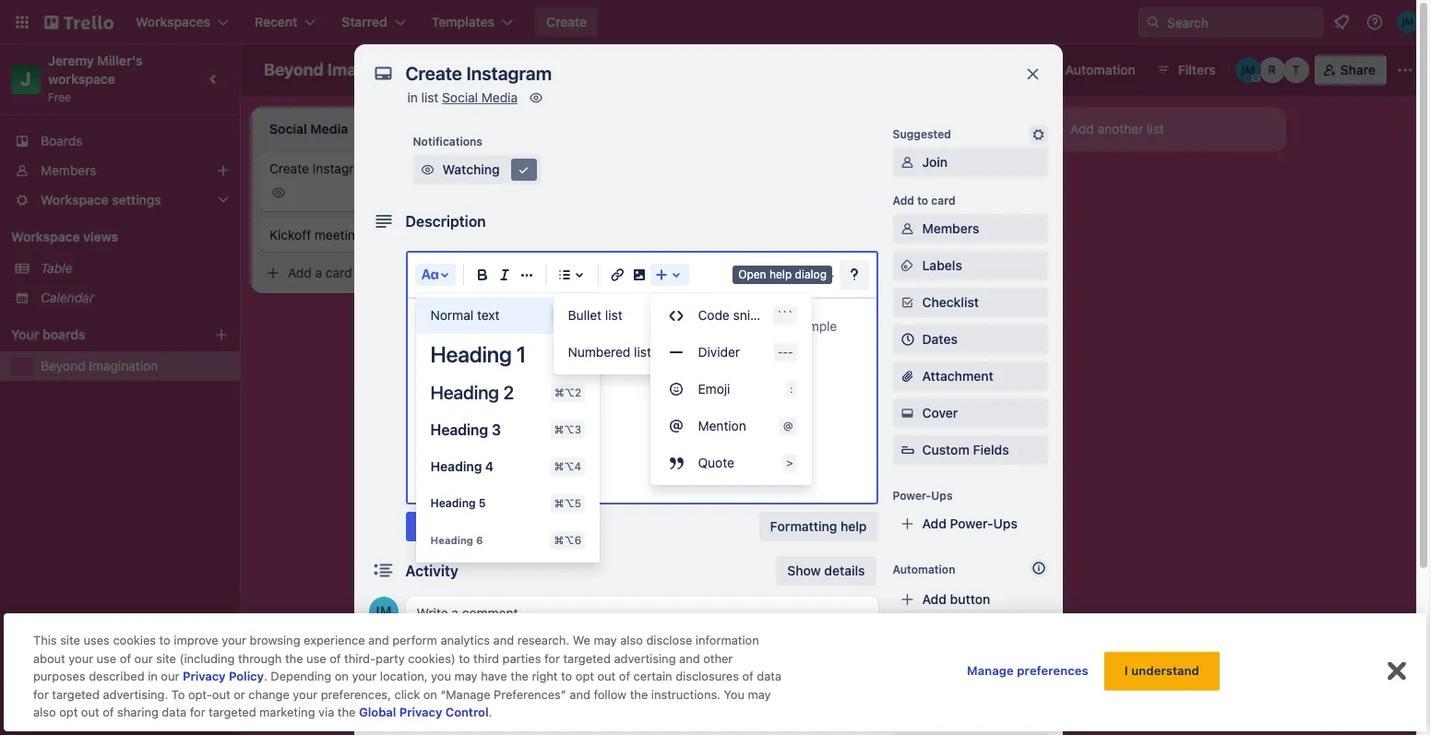 Task type: vqa. For each thing, say whether or not it's contained in the screenshot.
topmost Create
yes



Task type: locate. For each thing, give the bounding box(es) containing it.
join
[[923, 154, 948, 170]]

1 heading from the top
[[431, 342, 512, 367]]

mention image
[[665, 415, 687, 437]]

privacy policy link
[[183, 670, 264, 684]]

other
[[703, 652, 733, 666]]

1 horizontal spatial site
[[156, 652, 176, 666]]

1 horizontal spatial may
[[594, 634, 617, 648]]

your boards with 1 items element
[[11, 324, 186, 346]]

0 vertical spatial may
[[594, 634, 617, 648]]

heading up heading 4
[[431, 422, 488, 438]]

our down cookies
[[134, 652, 153, 666]]

1 horizontal spatial members link
[[893, 214, 1048, 244]]

"manage
[[441, 688, 491, 702]]

sm image inside add a card link
[[264, 264, 282, 282]]

bullet
[[568, 307, 602, 323]]

out up 'follow'
[[598, 670, 616, 684]]

sm image right watching
[[526, 163, 545, 182]]

add for add another list
[[1071, 121, 1094, 137]]

boards
[[41, 133, 82, 149]]

heading up heading 2
[[431, 342, 512, 367]]

the down parties
[[511, 670, 529, 684]]

1 vertical spatial also
[[33, 706, 56, 720]]

use
[[97, 652, 117, 666], [307, 652, 326, 666]]

1 vertical spatial beyond
[[41, 358, 85, 374]]

may right we
[[594, 634, 617, 648]]

0 vertical spatial card
[[932, 194, 956, 208]]

dates
[[923, 331, 958, 347]]

. down '"manage'
[[489, 706, 492, 720]]

members link up labels link
[[893, 214, 1048, 244]]

sm image right power-ups button
[[1040, 55, 1066, 81]]

sm image left "labels"
[[899, 257, 917, 275]]

dates button
[[893, 325, 1048, 354]]

in up advertising.
[[148, 670, 158, 684]]

opt down the purposes
[[59, 706, 78, 720]]

members up "labels"
[[923, 221, 980, 236]]

0 horizontal spatial create
[[270, 161, 309, 176]]

create
[[546, 14, 587, 30], [270, 161, 309, 176]]

1 vertical spatial opt
[[59, 706, 78, 720]]

0 horizontal spatial site
[[60, 634, 80, 648]]

1 horizontal spatial out
[[212, 688, 230, 702]]

0 vertical spatial data
[[757, 670, 782, 684]]

watching
[[443, 162, 500, 177]]

2 vertical spatial targeted
[[209, 706, 256, 720]]

site down improve
[[156, 652, 176, 666]]

targeted down or
[[209, 706, 256, 720]]

save button
[[406, 512, 457, 542]]

labels
[[923, 258, 963, 273]]

i understand button
[[1105, 652, 1220, 691]]

t button
[[1284, 57, 1309, 83]]

show
[[788, 563, 821, 579]]

⌘⌥0
[[554, 309, 582, 321]]

terryturtle85 (terryturtle85) image
[[1284, 57, 1309, 83]]

also up advertising
[[620, 634, 643, 648]]

0 horizontal spatial beyond
[[41, 358, 85, 374]]

sm image left checklist
[[899, 294, 917, 312]]

2 horizontal spatial for
[[545, 652, 560, 666]]

i
[[1125, 664, 1129, 678]]

sm image down notifications
[[419, 161, 437, 179]]

to inside . depending on your location, you may have the right to opt out of certain disclosures of data for targeted advertising. to opt-out or change your preferences, click on "manage preferences" and follow the instructions. you may also opt out of sharing data for targeted marketing via the
[[561, 670, 572, 684]]

sm image
[[527, 89, 546, 107], [419, 161, 437, 179], [526, 163, 545, 182], [899, 404, 917, 423]]

add to card
[[893, 194, 956, 208]]

in left social
[[407, 90, 418, 105]]

share button
[[1315, 55, 1387, 85]]

for down the purposes
[[33, 688, 49, 702]]

1 horizontal spatial help
[[841, 519, 867, 534]]

sm image inside automation button
[[1040, 55, 1066, 81]]

-
[[778, 346, 783, 358], [783, 346, 788, 358], [788, 346, 793, 358]]

sm image down workspace visible button
[[527, 89, 546, 107]]

for
[[545, 652, 560, 666], [33, 688, 49, 702], [190, 706, 205, 720]]

workspace inside button
[[501, 62, 569, 78]]

1 vertical spatial may
[[455, 670, 478, 684]]

0 horizontal spatial beyond imagination
[[41, 358, 158, 374]]

workspace up media
[[501, 62, 569, 78]]

sm image right watching
[[515, 161, 533, 179]]

list left the divider image
[[634, 344, 652, 360]]

1 horizontal spatial workspace
[[501, 62, 569, 78]]

0 horizontal spatial members link
[[0, 156, 240, 186]]

help up details
[[841, 519, 867, 534]]

sm image inside members link
[[899, 220, 917, 238]]

1 vertical spatial privacy
[[399, 706, 442, 720]]

automation up add another list
[[1066, 62, 1136, 78]]

targeted down we
[[563, 652, 611, 666]]

to down join
[[918, 194, 929, 208]]

cover link
[[893, 399, 1048, 428]]

filters
[[1178, 62, 1216, 78]]

1 vertical spatial for
[[33, 688, 49, 702]]

in
[[407, 90, 418, 105], [148, 670, 158, 684]]

Search field
[[1161, 8, 1323, 36]]

1 horizontal spatial card
[[932, 194, 956, 208]]

dialog
[[795, 268, 827, 282]]

snippet
[[733, 307, 778, 323]]

0 horizontal spatial .
[[264, 670, 267, 684]]

workspace views
[[11, 229, 118, 245]]

targeted
[[563, 652, 611, 666], [52, 688, 100, 702], [209, 706, 256, 720]]

Social Media text field
[[258, 114, 461, 144]]

5 heading from the top
[[431, 497, 476, 510]]

jeremy miller (jeremymiller198) image right the open information menu icon
[[1397, 11, 1420, 33]]

privacy
[[183, 670, 226, 684], [399, 706, 442, 720]]

sm image inside join link
[[899, 153, 917, 172]]

beyond down boards
[[41, 358, 85, 374]]

add for add power-ups
[[923, 516, 947, 532]]

1 vertical spatial ups
[[932, 489, 953, 503]]

add
[[1071, 121, 1094, 137], [893, 194, 915, 208], [288, 265, 312, 281], [923, 516, 947, 532], [923, 592, 947, 607]]

Board name text field
[[255, 55, 430, 85]]

1 horizontal spatial members
[[923, 221, 980, 236]]

1 vertical spatial members link
[[893, 214, 1048, 244]]

sm image for automation
[[1040, 55, 1066, 81]]

jeremy miller (jeremymiller198) image
[[1397, 11, 1420, 33], [1236, 57, 1261, 83]]

card right a
[[326, 265, 352, 281]]

sm image inside add another list link
[[1050, 120, 1069, 138]]

add inside add another list link
[[1071, 121, 1094, 137]]

back to home image
[[44, 7, 114, 37]]

members link down boards
[[0, 156, 240, 186]]

create instagram link
[[258, 152, 495, 211]]

site right this
[[60, 634, 80, 648]]

1 vertical spatial out
[[212, 688, 230, 702]]

sm image inside create instagram link
[[270, 184, 288, 202]]

4 heading from the top
[[431, 459, 482, 474]]

heading left '4'
[[431, 459, 482, 474]]

1 horizontal spatial beyond
[[264, 60, 324, 79]]

0 vertical spatial targeted
[[563, 652, 611, 666]]

sm image
[[1040, 55, 1066, 81], [1050, 120, 1069, 138], [1030, 126, 1048, 144], [899, 153, 917, 172], [515, 161, 533, 179], [270, 184, 288, 202], [899, 220, 917, 238], [899, 257, 917, 275], [264, 264, 282, 282], [899, 294, 917, 312]]

0 horizontal spatial privacy
[[183, 670, 226, 684]]

imagination up social media text box
[[327, 60, 421, 79]]

0 horizontal spatial opt
[[59, 706, 78, 720]]

in inside this site uses cookies to improve your browsing experience and perform analytics and research. we may also disclose information about your use of our site (including through the use of third-party cookies) to third parties for targeted advertising and other purposes described in our
[[148, 670, 158, 684]]

Main content area, start typing to enter text. text field
[[426, 316, 858, 360]]

create from template… image
[[473, 266, 487, 281]]

automation up add button
[[893, 563, 956, 577]]

sm image inside checklist link
[[899, 294, 917, 312]]

sm image inside the watching button
[[515, 161, 533, 179]]

sm image inside labels link
[[899, 257, 917, 275]]

of down experience
[[330, 652, 341, 666]]

0 horizontal spatial workspace
[[11, 229, 80, 245]]

ups left automation button
[[1001, 62, 1025, 78]]

help for formatting
[[841, 519, 867, 534]]

0 vertical spatial also
[[620, 634, 643, 648]]

members down boards
[[41, 162, 96, 178]]

add button
[[923, 592, 991, 607]]

workspace for workspace visible
[[501, 62, 569, 78]]

1 horizontal spatial opt
[[576, 670, 594, 684]]

table
[[41, 260, 72, 276]]

0 horizontal spatial imagination
[[89, 358, 158, 374]]

view markdown image
[[817, 266, 836, 284]]

0 vertical spatial on
[[335, 670, 349, 684]]

create up workspace visible
[[546, 14, 587, 30]]

list right another
[[1147, 121, 1165, 137]]

or
[[234, 688, 245, 702]]

.
[[264, 670, 267, 684], [489, 706, 492, 720]]

help inside tooltip
[[770, 268, 792, 282]]

jeremy miller's workspace link
[[48, 53, 146, 87]]

add down custom
[[923, 516, 947, 532]]

1 vertical spatial .
[[489, 706, 492, 720]]

help right open
[[770, 268, 792, 282]]

3 - from the left
[[788, 346, 793, 358]]

global privacy control link
[[359, 706, 489, 720]]

privacy down click
[[399, 706, 442, 720]]

on up preferences,
[[335, 670, 349, 684]]

beyond up social media text box
[[264, 60, 324, 79]]

0 vertical spatial members link
[[0, 156, 240, 186]]

1 vertical spatial in
[[148, 670, 158, 684]]

heading for heading 3
[[431, 422, 488, 438]]

advertising
[[614, 652, 676, 666]]

2 vertical spatial may
[[748, 688, 771, 702]]

2 vertical spatial for
[[190, 706, 205, 720]]

Doing text field
[[521, 114, 724, 144]]

0 vertical spatial power-ups
[[957, 62, 1025, 78]]

link image
[[606, 264, 628, 286]]

data down to
[[162, 706, 187, 720]]

checklist
[[923, 294, 979, 310]]

0 vertical spatial members
[[41, 162, 96, 178]]

0 horizontal spatial jeremy miller (jeremymiller198) image
[[1236, 57, 1261, 83]]

also inside this site uses cookies to improve your browsing experience and perform analytics and research. we may also disclose information about your use of our site (including through the use of third-party cookies) to third parties for targeted advertising and other purposes described in our
[[620, 634, 643, 648]]

0 horizontal spatial on
[[335, 670, 349, 684]]

workspace up table
[[11, 229, 80, 245]]

formatting help link
[[759, 512, 878, 542]]

image image
[[628, 264, 650, 286]]

browsing
[[250, 634, 300, 648]]

workspace
[[501, 62, 569, 78], [11, 229, 80, 245]]

heading
[[431, 342, 512, 367], [431, 382, 499, 403], [431, 422, 488, 438], [431, 459, 482, 474], [431, 497, 476, 510], [431, 534, 473, 546]]

0 vertical spatial beyond
[[264, 60, 324, 79]]

None text field
[[396, 57, 1006, 90]]

opt up 'follow'
[[576, 670, 594, 684]]

6 heading from the top
[[431, 534, 473, 546]]

star or unstar board image
[[442, 63, 456, 78]]

0 vertical spatial automation
[[1066, 62, 1136, 78]]

group
[[553, 297, 715, 371]]

0 vertical spatial ups
[[1001, 62, 1025, 78]]

1 vertical spatial targeted
[[52, 688, 100, 702]]

filters button
[[1151, 55, 1222, 85]]

t
[[1293, 63, 1300, 77]]

help for open
[[770, 268, 792, 282]]

sm image up join link
[[1030, 126, 1048, 144]]

add left a
[[288, 265, 312, 281]]

our up to
[[161, 670, 179, 684]]

0 vertical spatial workspace
[[501, 62, 569, 78]]

⌘⌥4
[[554, 461, 582, 473]]

0 vertical spatial privacy
[[183, 670, 226, 684]]

0 horizontal spatial may
[[455, 670, 478, 684]]

1 vertical spatial create
[[270, 161, 309, 176]]

free
[[121, 701, 144, 717]]

1 horizontal spatial also
[[620, 634, 643, 648]]

understand
[[1132, 664, 1200, 678]]

2 horizontal spatial may
[[748, 688, 771, 702]]

and left 'follow'
[[570, 688, 591, 702]]

add inside add a card link
[[288, 265, 312, 281]]

1 vertical spatial site
[[156, 652, 176, 666]]

0 horizontal spatial members
[[41, 162, 96, 178]]

2 vertical spatial power-
[[950, 516, 994, 532]]

may
[[594, 634, 617, 648], [455, 670, 478, 684], [748, 688, 771, 702]]

1 horizontal spatial power-ups
[[957, 62, 1025, 78]]

perform
[[392, 634, 437, 648]]

use up depending
[[307, 652, 326, 666]]

and up disclosures
[[679, 652, 700, 666]]

also down the purposes
[[33, 706, 56, 720]]

may up '"manage'
[[455, 670, 478, 684]]

to right right
[[561, 670, 572, 684]]

list
[[421, 90, 439, 105], [1147, 121, 1165, 137], [605, 307, 623, 323], [634, 344, 652, 360]]

lists image
[[553, 264, 575, 286]]

your
[[222, 634, 246, 648], [69, 652, 93, 666], [352, 670, 377, 684], [293, 688, 318, 702]]

targeted down the purposes
[[52, 688, 100, 702]]

members for the bottom members link
[[923, 221, 980, 236]]

sm image left add another list
[[1050, 120, 1069, 138]]

sm image down 'kickoff' at the top left of the page
[[264, 264, 282, 282]]

0 horizontal spatial use
[[97, 652, 117, 666]]

0 horizontal spatial power-ups
[[893, 489, 953, 503]]

heading up heading 3
[[431, 382, 499, 403]]

out down privacy policy link
[[212, 688, 230, 702]]

0 vertical spatial for
[[545, 652, 560, 666]]

1 vertical spatial workspace
[[11, 229, 80, 245]]

on up global privacy control .
[[423, 688, 437, 702]]

control
[[446, 706, 489, 720]]

2 vertical spatial out
[[81, 706, 99, 720]]

sm image down add to card
[[899, 220, 917, 238]]

1 vertical spatial card
[[326, 265, 352, 281]]

menu containing code snippet
[[650, 297, 812, 482]]

⌘⌥6
[[554, 534, 582, 546]]

add inside add power-ups link
[[923, 516, 947, 532]]

2 - from the left
[[783, 346, 788, 358]]

description
[[406, 213, 486, 230]]

attachment button
[[893, 362, 1048, 391]]

0 vertical spatial jeremy miller (jeremymiller198) image
[[1397, 11, 1420, 33]]

try premium free
[[42, 701, 144, 717]]

ups down fields
[[994, 516, 1018, 532]]

for up right
[[545, 652, 560, 666]]

Write a comment text field
[[406, 597, 878, 630]]

checklist link
[[893, 288, 1048, 318]]

sm image left join
[[899, 153, 917, 172]]

1 horizontal spatial our
[[161, 670, 179, 684]]

ups up the add power-ups on the bottom right of the page
[[932, 489, 953, 503]]

you
[[724, 688, 745, 702]]

the up depending
[[285, 652, 303, 666]]

automation inside button
[[1066, 62, 1136, 78]]

marketing
[[259, 706, 315, 720]]

heading for heading 6
[[431, 534, 473, 546]]

beyond imagination down 'your boards with 1 items' element
[[41, 358, 158, 374]]

0 horizontal spatial card
[[326, 265, 352, 281]]

1 horizontal spatial privacy
[[399, 706, 442, 720]]

heading 1
[[431, 342, 527, 367]]

editor toolbar toolbar
[[415, 260, 869, 563]]

kickoff
[[270, 227, 311, 243]]

menu
[[650, 297, 812, 482]]

your down uses
[[69, 652, 93, 666]]

the down certain
[[630, 688, 648, 702]]

heading left the 5
[[431, 497, 476, 510]]

0 vertical spatial .
[[264, 670, 267, 684]]

sm image up 'kickoff' at the top left of the page
[[270, 184, 288, 202]]

r
[[1269, 63, 1276, 77]]

beyond imagination inside text box
[[264, 60, 421, 79]]

open help dialog image
[[843, 264, 865, 286]]

1 vertical spatial power-ups
[[893, 489, 953, 503]]

about
[[33, 652, 65, 666]]

quote image
[[665, 452, 687, 474]]

visible
[[572, 62, 611, 78]]

menu inside editor toolbar toolbar
[[650, 297, 812, 482]]

create button
[[535, 7, 598, 37]]

heading 5
[[431, 497, 486, 510]]

for down opt- on the bottom of the page
[[190, 706, 205, 720]]

and up the party
[[368, 634, 389, 648]]

1 horizontal spatial .
[[489, 706, 492, 720]]

2 heading from the top
[[431, 382, 499, 403]]

jeremy miller (jeremymiller198) image
[[369, 597, 398, 627]]

Done text field
[[783, 114, 986, 144]]

create left instagram
[[270, 161, 309, 176]]

1 vertical spatial members
[[923, 221, 980, 236]]

and inside . depending on your location, you may have the right to opt out of certain disclosures of data for targeted advertising. to opt-out or change your preferences, click on "manage preferences" and follow the instructions. you may also opt out of sharing data for targeted marketing via the
[[570, 688, 591, 702]]

1 horizontal spatial on
[[423, 688, 437, 702]]

heading left 6
[[431, 534, 473, 546]]

card down join
[[932, 194, 956, 208]]

list left social
[[421, 90, 439, 105]]

2 horizontal spatial out
[[598, 670, 616, 684]]

privacy down "(including"
[[183, 670, 226, 684]]

your down third-
[[352, 670, 377, 684]]

jeremy miller (jeremymiller198) image left the r
[[1236, 57, 1261, 83]]

1 vertical spatial automation
[[893, 563, 956, 577]]

data
[[757, 670, 782, 684], [162, 706, 187, 720]]

imagination down 'your boards with 1 items' element
[[89, 358, 158, 374]]

and
[[368, 634, 389, 648], [493, 634, 514, 648], [679, 652, 700, 666], [570, 688, 591, 702]]

1 vertical spatial help
[[841, 519, 867, 534]]

views
[[83, 229, 118, 245]]

add inside add button button
[[923, 592, 947, 607]]

add left another
[[1071, 121, 1094, 137]]

0 horizontal spatial help
[[770, 268, 792, 282]]

1 horizontal spatial for
[[190, 706, 205, 720]]

0 vertical spatial create
[[546, 14, 587, 30]]

instagram
[[313, 161, 372, 176]]

sm image for suggested
[[1030, 126, 1048, 144]]

attach and insert link image
[[791, 266, 810, 284]]

list for numbered list
[[634, 344, 652, 360]]

create inside button
[[546, 14, 587, 30]]

1 horizontal spatial jeremy miller (jeremymiller198) image
[[1397, 11, 1420, 33]]

premium
[[65, 701, 117, 717]]

cover
[[923, 405, 958, 421]]

out right try
[[81, 706, 99, 720]]

0 horizontal spatial our
[[134, 652, 153, 666]]

1 vertical spatial beyond imagination
[[41, 358, 158, 374]]

0 vertical spatial our
[[134, 652, 153, 666]]

sm image inside the watching button
[[419, 161, 437, 179]]

add down "suggested"
[[893, 194, 915, 208]]

calendar link
[[41, 289, 229, 307]]

may right you
[[748, 688, 771, 702]]

divider image
[[665, 342, 687, 364]]

free
[[48, 90, 71, 104]]

3 heading from the top
[[431, 422, 488, 438]]

create from template… image
[[997, 165, 1012, 180]]

use down uses
[[97, 652, 117, 666]]

automation button
[[1040, 55, 1147, 85]]

add power-ups
[[923, 516, 1018, 532]]

j link
[[11, 65, 41, 94]]

0 horizontal spatial also
[[33, 706, 56, 720]]

1 horizontal spatial use
[[307, 652, 326, 666]]

0 vertical spatial imagination
[[327, 60, 421, 79]]

the right via
[[338, 706, 356, 720]]



Task type: describe. For each thing, give the bounding box(es) containing it.
to
[[172, 688, 185, 702]]

watching button
[[413, 155, 540, 185]]

party
[[376, 652, 405, 666]]

3
[[492, 422, 501, 438]]

```
[[777, 309, 793, 321]]

emoji
[[698, 381, 730, 397]]

i understand
[[1125, 664, 1200, 678]]

manage preferences button
[[967, 653, 1089, 690]]

beyond inside text box
[[264, 60, 324, 79]]

emoji image
[[665, 378, 687, 401]]

improve
[[174, 634, 218, 648]]

add board image
[[214, 328, 229, 342]]

this
[[33, 634, 57, 648]]

⌘⇧8
[[669, 309, 696, 321]]

1 vertical spatial on
[[423, 688, 437, 702]]

show menu image
[[1396, 61, 1415, 79]]

1 vertical spatial our
[[161, 670, 179, 684]]

custom fields
[[923, 442, 1009, 458]]

also inside . depending on your location, you may have the right to opt out of certain disclosures of data for targeted advertising. to opt-out or change your preferences, click on "manage preferences" and follow the instructions. you may also opt out of sharing data for targeted marketing via the
[[33, 706, 56, 720]]

0 vertical spatial out
[[598, 670, 616, 684]]

add for add a card
[[288, 265, 312, 281]]

primary element
[[0, 0, 1431, 44]]

search image
[[1146, 15, 1161, 30]]

ups inside button
[[1001, 62, 1025, 78]]

1 vertical spatial imagination
[[89, 358, 158, 374]]

this site uses cookies to improve your browsing experience and perform analytics and research. we may also disclose information about your use of our site (including through the use of third-party cookies) to third parties for targeted advertising and other purposes described in our
[[33, 634, 759, 684]]

heading 2
[[431, 382, 514, 403]]

try
[[42, 701, 61, 717]]

share
[[1341, 62, 1376, 78]]

0 vertical spatial site
[[60, 634, 80, 648]]

boards
[[42, 327, 86, 342]]

formatting help
[[770, 519, 867, 534]]

right
[[532, 670, 558, 684]]

to down analytics
[[459, 652, 470, 666]]

heading 1 group
[[416, 297, 600, 559]]

details
[[825, 563, 865, 579]]

for inside this site uses cookies to improve your browsing experience and perform analytics and research. we may also disclose information about your use of our site (including through the use of third-party cookies) to third parties for targeted advertising and other purposes described in our
[[545, 652, 560, 666]]

another
[[1098, 121, 1144, 137]]

list inside add another list link
[[1147, 121, 1165, 137]]

0 horizontal spatial out
[[81, 706, 99, 720]]

join link
[[893, 148, 1048, 177]]

create for create
[[546, 14, 587, 30]]

1 horizontal spatial data
[[757, 670, 782, 684]]

manage
[[967, 664, 1014, 678]]

your boards
[[11, 327, 86, 342]]

numbered
[[568, 344, 631, 360]]

sm image for labels
[[899, 257, 917, 275]]

of up you
[[743, 670, 754, 684]]

0 horizontal spatial automation
[[893, 563, 956, 577]]

text styles image
[[419, 264, 441, 286]]

and up third
[[493, 634, 514, 648]]

your down depending
[[293, 688, 318, 702]]

card for add to card
[[932, 194, 956, 208]]

global
[[359, 706, 396, 720]]

imagination inside text box
[[327, 60, 421, 79]]

privacy alert dialog
[[4, 614, 1427, 732]]

workspace visible button
[[467, 55, 622, 85]]

>
[[786, 457, 793, 469]]

add a card
[[288, 265, 352, 281]]

1 horizontal spatial targeted
[[209, 706, 256, 720]]

jeremy miller's workspace free
[[48, 53, 146, 104]]

may inside this site uses cookies to improve your browsing experience and perform analytics and research. we may also disclose information about your use of our site (including through the use of third-party cookies) to third parties for targeted advertising and other purposes described in our
[[594, 634, 617, 648]]

to right cookies
[[159, 634, 171, 648]]

preferences,
[[321, 688, 391, 702]]

heading for heading 2
[[431, 382, 499, 403]]

bold ⌘b image
[[471, 264, 493, 286]]

through
[[238, 652, 282, 666]]

heading for heading 5
[[431, 497, 476, 510]]

social media link
[[442, 90, 518, 105]]

heading 4
[[431, 459, 494, 474]]

---
[[778, 346, 793, 358]]

⌘⇧7
[[670, 346, 696, 358]]

1 vertical spatial jeremy miller (jeremymiller198) image
[[1236, 57, 1261, 83]]

we
[[573, 634, 591, 648]]

more formatting image
[[515, 264, 538, 286]]

add for add button
[[923, 592, 947, 607]]

add button button
[[893, 585, 1048, 615]]

preferences
[[1017, 664, 1089, 678]]

workspace for workspace views
[[11, 229, 80, 245]]

sm image for add a card
[[264, 264, 282, 282]]

list for in list social media
[[421, 90, 439, 105]]

of left the free
[[103, 706, 114, 720]]

a
[[315, 265, 322, 281]]

privacy policy
[[183, 670, 264, 684]]

cancel button
[[463, 512, 527, 542]]

0 horizontal spatial targeted
[[52, 688, 100, 702]]

cookies)
[[408, 652, 456, 666]]

beyond imagination link
[[41, 357, 229, 376]]

normal text
[[431, 307, 500, 323]]

social
[[442, 90, 478, 105]]

show details
[[788, 563, 865, 579]]

location,
[[380, 670, 428, 684]]

sm image inside cover link
[[899, 404, 917, 423]]

power-ups inside button
[[957, 62, 1025, 78]]

0 horizontal spatial for
[[33, 688, 49, 702]]

open information menu image
[[1366, 13, 1384, 31]]

create for create instagram
[[270, 161, 309, 176]]

list for bullet list
[[605, 307, 623, 323]]

miller's
[[97, 53, 143, 68]]

code snippet image
[[665, 305, 687, 327]]

1 - from the left
[[778, 346, 783, 358]]

your up through
[[222, 634, 246, 648]]

custom
[[923, 442, 970, 458]]

heading 3
[[431, 422, 501, 438]]

0 vertical spatial opt
[[576, 670, 594, 684]]

sm image for checklist
[[899, 294, 917, 312]]

sm image for join
[[899, 153, 917, 172]]

have
[[481, 670, 507, 684]]

disclose
[[646, 634, 693, 648]]

attachment
[[923, 368, 994, 384]]

heading for heading 1
[[431, 342, 512, 367]]

add a card link
[[258, 260, 465, 286]]

1 use from the left
[[97, 652, 117, 666]]

1 vertical spatial data
[[162, 706, 187, 720]]

⌘⌥2
[[555, 387, 582, 399]]

rubyanndersson (rubyanndersson) image
[[1260, 57, 1285, 83]]

targeted inside this site uses cookies to improve your browsing experience and perform analytics and research. we may also disclose information about your use of our site (including through the use of third-party cookies) to third parties for targeted advertising and other purposes described in our
[[563, 652, 611, 666]]

in list social media
[[407, 90, 518, 105]]

2 vertical spatial ups
[[994, 516, 1018, 532]]

2 use from the left
[[307, 652, 326, 666]]

0 notifications image
[[1331, 11, 1353, 33]]

workspace visible
[[501, 62, 611, 78]]

create instagram
[[270, 161, 372, 176]]

button
[[950, 592, 991, 607]]

1 vertical spatial power-
[[893, 489, 932, 503]]

parties
[[503, 652, 541, 666]]

activity
[[406, 563, 459, 580]]

try premium free button
[[11, 695, 225, 725]]

fields
[[973, 442, 1009, 458]]

heading for heading 4
[[431, 459, 482, 474]]

the inside this site uses cookies to improve your browsing experience and perform analytics and research. we may also disclose information about your use of our site (including through the use of third-party cookies) to third parties for targeted advertising and other purposes described in our
[[285, 652, 303, 666]]

of up described
[[120, 652, 131, 666]]

italic ⌘i image
[[493, 264, 515, 286]]

open help dialog
[[739, 268, 827, 282]]

certain
[[634, 670, 672, 684]]

card for add a card
[[326, 265, 352, 281]]

6
[[476, 534, 483, 546]]

open help dialog tooltip
[[733, 266, 833, 284]]

instructions.
[[651, 688, 721, 702]]

. inside . depending on your location, you may have the right to opt out of certain disclosures of data for targeted advertising. to opt-out or change your preferences, click on "manage preferences" and follow the instructions. you may also opt out of sharing data for targeted marketing via the
[[264, 670, 267, 684]]

power- inside button
[[957, 62, 1001, 78]]

numbered list
[[568, 344, 652, 360]]

boards link
[[0, 126, 240, 156]]

2
[[503, 382, 514, 403]]

⌘⌥1
[[556, 348, 582, 360]]

1
[[516, 342, 527, 367]]

add for add to card
[[893, 194, 915, 208]]

sm image for members
[[899, 220, 917, 238]]

code snippet ```
[[698, 307, 793, 323]]

calendar
[[41, 290, 94, 306]]

:
[[790, 383, 793, 395]]

group containing bullet list
[[553, 297, 715, 371]]

meeting
[[315, 227, 363, 243]]

show details link
[[777, 557, 876, 586]]

⌘⌥3
[[554, 424, 582, 436]]

1 horizontal spatial in
[[407, 90, 418, 105]]

of up 'follow'
[[619, 670, 630, 684]]

workspace
[[48, 71, 115, 87]]

members for left members link
[[41, 162, 96, 178]]



